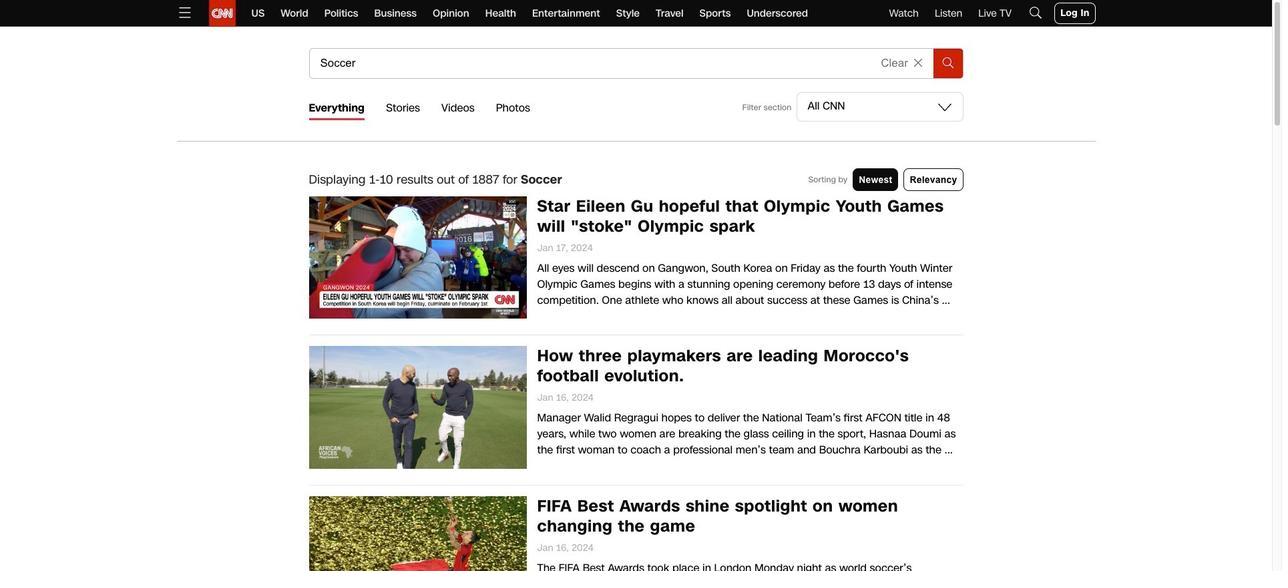 Task type: vqa. For each thing, say whether or not it's contained in the screenshot.
Search Icon
yes



Task type: describe. For each thing, give the bounding box(es) containing it.
open menu icon image
[[177, 4, 193, 20]]

ui add 2 image
[[908, 52, 929, 73]]

search icon image
[[1028, 4, 1044, 20]]



Task type: locate. For each thing, give the bounding box(es) containing it.
None text field
[[310, 49, 869, 78]]

search image
[[940, 52, 957, 70]]



